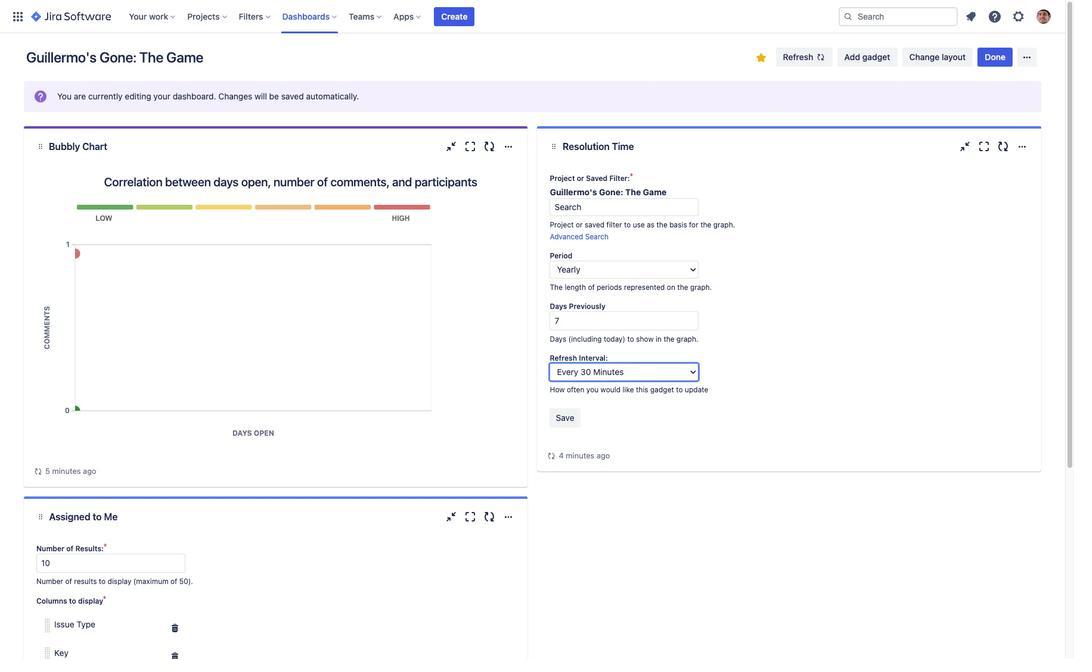Task type: vqa. For each thing, say whether or not it's contained in the screenshot.
the rightmost GUILLERMO'S GONE: THE GAME
yes



Task type: describe. For each thing, give the bounding box(es) containing it.
to left me
[[93, 512, 102, 523]]

0 vertical spatial the
[[139, 49, 163, 66]]

interval:
[[579, 354, 608, 363]]

minutes for resolution
[[566, 451, 595, 461]]

4
[[559, 451, 564, 461]]

minutes for bubbly
[[52, 467, 81, 476]]

assigned to me
[[49, 512, 118, 523]]

represented
[[624, 283, 665, 292]]

comments,
[[330, 175, 390, 189]]

days
[[214, 175, 239, 189]]

search
[[585, 232, 609, 241]]

the length of periods represented on the graph.
[[550, 283, 712, 292]]

notifications image
[[964, 9, 978, 24]]

of left results
[[65, 578, 72, 587]]

use
[[633, 221, 645, 229]]

assigned
[[49, 512, 90, 523]]

(maximum
[[133, 578, 168, 587]]

or for saved
[[576, 221, 583, 229]]

open,
[[241, 175, 271, 189]]

on
[[667, 283, 675, 292]]

resolution
[[563, 141, 610, 152]]

participants
[[415, 175, 477, 189]]

minimize resolution time image
[[958, 139, 972, 154]]

will
[[255, 91, 267, 101]]

banner containing your work
[[0, 0, 1065, 33]]

filters button
[[235, 7, 275, 26]]

filters
[[239, 11, 263, 21]]

columns to display
[[36, 597, 103, 606]]

show
[[636, 335, 654, 344]]

bubbly chart region
[[33, 165, 518, 478]]

5
[[45, 467, 50, 476]]

number of results to display (maximum of 50).
[[36, 578, 193, 587]]

results
[[74, 578, 97, 587]]

projects button
[[184, 7, 232, 26]]

settings image
[[1012, 9, 1026, 24]]

advanced search link
[[550, 232, 609, 241]]

to right columns
[[69, 597, 76, 606]]

add gadget button
[[837, 48, 897, 67]]

previously
[[569, 302, 606, 311]]

more actions for bubbly chart gadget image
[[502, 139, 516, 154]]

refresh bubbly chart image
[[483, 139, 497, 154]]

appswitcher icon image
[[11, 9, 25, 24]]

changes
[[218, 91, 252, 101]]

type
[[77, 620, 95, 630]]

teams
[[349, 11, 374, 21]]

project for project or saved filter:
[[550, 174, 575, 183]]

change layout button
[[902, 48, 973, 67]]

4 minutes ago
[[559, 451, 610, 461]]

number of results:
[[36, 545, 104, 554]]

done link
[[978, 48, 1013, 67]]

between
[[165, 175, 211, 189]]

search image
[[843, 12, 853, 21]]

days previously
[[550, 302, 606, 311]]

change layout
[[909, 52, 966, 62]]

period
[[550, 252, 573, 260]]

50).
[[179, 578, 193, 587]]

graph. for days (including today) to show in the graph.
[[677, 335, 698, 344]]

apps button
[[390, 7, 426, 26]]

to inside 'project or saved filter to use as the basis for the graph. advanced search'
[[624, 221, 631, 229]]

guillermo's inside resolution time region
[[550, 187, 597, 197]]

issue
[[54, 620, 74, 630]]

refresh assigned to me image
[[483, 510, 497, 525]]

minimize bubbly chart image
[[444, 139, 459, 154]]

to right results
[[99, 578, 106, 587]]

in
[[656, 335, 662, 344]]

more actions for resolution time gadget image
[[1015, 139, 1029, 154]]

filter:
[[609, 174, 630, 183]]

1 vertical spatial display
[[78, 597, 103, 606]]

resolution time
[[563, 141, 634, 152]]

days for days previously
[[550, 302, 567, 311]]

maximize assigned to me image
[[463, 510, 478, 525]]

number for number of results:
[[36, 545, 64, 554]]

advanced
[[550, 232, 583, 241]]

none submit inside resolution time region
[[550, 409, 580, 428]]

5 minutes ago
[[45, 467, 96, 476]]

project or saved filter:
[[550, 174, 630, 183]]

dashboard.
[[173, 91, 216, 101]]

create
[[441, 11, 468, 21]]

search field inside resolution time region
[[550, 198, 699, 216]]

be
[[269, 91, 279, 101]]

star guillermo's gone: the game image
[[754, 51, 768, 65]]

correlation
[[104, 175, 162, 189]]

basis
[[669, 221, 687, 229]]

saved
[[586, 174, 608, 183]]

would
[[601, 386, 621, 395]]

length
[[565, 283, 586, 292]]

refresh image
[[816, 52, 825, 62]]

you
[[57, 91, 72, 101]]

how often you would like this gadget to update
[[550, 386, 708, 395]]

correlation between days open, number of comments, and participants
[[104, 175, 477, 189]]

time
[[612, 141, 634, 152]]

your
[[153, 91, 170, 101]]

your profile and settings image
[[1037, 9, 1051, 24]]

resolution time region
[[547, 165, 1032, 463]]

the right as
[[657, 221, 667, 229]]

your
[[129, 11, 147, 21]]

more dashboard actions image
[[1020, 50, 1034, 64]]

me
[[104, 512, 118, 523]]

help image
[[988, 9, 1002, 24]]

the right on
[[677, 283, 688, 292]]

to left update
[[676, 386, 683, 395]]

you are currently editing your dashboard. changes will be saved automatically.
[[57, 91, 359, 101]]

days (including today) to show in the graph.
[[550, 335, 698, 344]]

create button
[[434, 7, 475, 26]]

1 vertical spatial the
[[625, 187, 641, 197]]

as
[[647, 221, 655, 229]]



Task type: locate. For each thing, give the bounding box(es) containing it.
1 horizontal spatial game
[[643, 187, 667, 197]]

1 vertical spatial or
[[576, 221, 583, 229]]

guillermo's down project or saved filter:
[[550, 187, 597, 197]]

and
[[392, 175, 412, 189]]

guillermo's up you
[[26, 49, 97, 66]]

to
[[624, 221, 631, 229], [627, 335, 634, 344], [676, 386, 683, 395], [93, 512, 102, 523], [99, 578, 106, 587], [69, 597, 76, 606]]

0 vertical spatial graph.
[[713, 221, 735, 229]]

0 horizontal spatial search field
[[550, 198, 699, 216]]

the down "filter:"
[[625, 187, 641, 197]]

1 horizontal spatial ago
[[597, 451, 610, 461]]

ago
[[597, 451, 610, 461], [83, 467, 96, 476]]

graph. right on
[[690, 283, 712, 292]]

for
[[689, 221, 698, 229]]

2 number from the top
[[36, 578, 63, 587]]

0 vertical spatial number
[[36, 545, 64, 554]]

of right "number"
[[317, 175, 328, 189]]

refresh for refresh
[[783, 52, 813, 62]]

graph. right in
[[677, 335, 698, 344]]

of inside resolution time region
[[588, 283, 595, 292]]

editing
[[125, 91, 151, 101]]

0 horizontal spatial gadget
[[650, 386, 674, 395]]

project for project or saved filter to use as the basis for the graph. advanced search
[[550, 221, 574, 229]]

the up the your
[[139, 49, 163, 66]]

2 days from the top
[[550, 335, 566, 344]]

0 vertical spatial gadget
[[862, 52, 890, 62]]

issue type
[[54, 620, 95, 630]]

today)
[[604, 335, 625, 344]]

0 vertical spatial or
[[577, 174, 584, 183]]

display down results
[[78, 597, 103, 606]]

number for number of results to display (maximum of 50).
[[36, 578, 63, 587]]

1 horizontal spatial search field
[[839, 7, 958, 26]]

done
[[985, 52, 1006, 62]]

ago inside bubbly chart region
[[83, 467, 96, 476]]

0 vertical spatial refresh
[[783, 52, 813, 62]]

refresh for refresh interval:
[[550, 354, 577, 363]]

of
[[317, 175, 328, 189], [588, 283, 595, 292], [66, 545, 73, 554], [65, 578, 72, 587], [170, 578, 177, 587]]

of left results:
[[66, 545, 73, 554]]

2 vertical spatial the
[[550, 283, 563, 292]]

gone: up currently
[[100, 49, 136, 66]]

minutes right 4
[[566, 451, 595, 461]]

display
[[108, 578, 131, 587], [78, 597, 103, 606]]

2 vertical spatial graph.
[[677, 335, 698, 344]]

1 vertical spatial minutes
[[52, 467, 81, 476]]

primary element
[[7, 0, 839, 33]]

or for saved
[[577, 174, 584, 183]]

currently
[[88, 91, 123, 101]]

search field up change
[[839, 7, 958, 26]]

1 days from the top
[[550, 302, 567, 311]]

gadget inside button
[[862, 52, 890, 62]]

days down the length
[[550, 302, 567, 311]]

dashboards
[[282, 11, 330, 21]]

minimize assigned to me image
[[444, 510, 459, 525]]

1 vertical spatial project
[[550, 221, 574, 229]]

1 horizontal spatial saved
[[585, 221, 605, 229]]

1 horizontal spatial minutes
[[566, 451, 595, 461]]

number
[[274, 175, 314, 189]]

guillermo's
[[26, 49, 97, 66], [550, 187, 597, 197]]

(including
[[568, 335, 602, 344]]

results:
[[75, 545, 104, 554]]

number up columns
[[36, 578, 63, 587]]

columns
[[36, 597, 67, 606]]

1 vertical spatial game
[[643, 187, 667, 197]]

guillermo's gone: the game down "filter:"
[[550, 187, 667, 197]]

refresh button
[[776, 48, 833, 67]]

1 vertical spatial number
[[36, 578, 63, 587]]

ago for chart
[[83, 467, 96, 476]]

banner
[[0, 0, 1065, 33]]

1 vertical spatial days
[[550, 335, 566, 344]]

the
[[657, 221, 667, 229], [700, 221, 711, 229], [677, 283, 688, 292], [664, 335, 675, 344]]

0 vertical spatial ago
[[597, 451, 610, 461]]

gadget right "add"
[[862, 52, 890, 62]]

search field up the filter
[[550, 198, 699, 216]]

this
[[636, 386, 648, 395]]

0 vertical spatial saved
[[281, 91, 304, 101]]

minutes right 5
[[52, 467, 81, 476]]

maximize bubbly chart image
[[463, 139, 478, 154]]

filter
[[607, 221, 622, 229]]

or left "saved"
[[577, 174, 584, 183]]

the right in
[[664, 335, 675, 344]]

project left "saved"
[[550, 174, 575, 183]]

your work
[[129, 11, 168, 21]]

0 vertical spatial minutes
[[566, 451, 595, 461]]

your work button
[[125, 7, 180, 26]]

game
[[166, 49, 203, 66], [643, 187, 667, 197]]

1 vertical spatial ago
[[83, 467, 96, 476]]

chart
[[82, 141, 107, 152]]

saved up search
[[585, 221, 605, 229]]

1 horizontal spatial guillermo's gone: the game
[[550, 187, 667, 197]]

are
[[74, 91, 86, 101]]

1 project from the top
[[550, 174, 575, 183]]

automatically.
[[306, 91, 359, 101]]

display left (maximum
[[108, 578, 131, 587]]

graph. for the length of periods represented on the graph.
[[690, 283, 712, 292]]

the right for
[[700, 221, 711, 229]]

days
[[550, 302, 567, 311], [550, 335, 566, 344]]

0 horizontal spatial saved
[[281, 91, 304, 101]]

maximize resolution time image
[[977, 139, 991, 154]]

0 horizontal spatial guillermo's
[[26, 49, 97, 66]]

dashboards button
[[279, 7, 342, 26]]

bubbly
[[49, 141, 80, 152]]

refresh
[[783, 52, 813, 62], [550, 354, 577, 363]]

0 vertical spatial game
[[166, 49, 203, 66]]

refresh resolution time image
[[996, 139, 1010, 154]]

0 vertical spatial guillermo's gone: the game
[[26, 49, 203, 66]]

ago inside resolution time region
[[597, 451, 610, 461]]

0 horizontal spatial guillermo's gone: the game
[[26, 49, 203, 66]]

like
[[623, 386, 634, 395]]

1 vertical spatial saved
[[585, 221, 605, 229]]

1 vertical spatial gone:
[[599, 187, 623, 197]]

or up advanced search link at the right top of page
[[576, 221, 583, 229]]

Search field
[[839, 7, 958, 26], [550, 198, 699, 216]]

project inside 'project or saved filter to use as the basis for the graph. advanced search'
[[550, 221, 574, 229]]

1 number from the top
[[36, 545, 64, 554]]

more actions for assigned to me gadget image
[[502, 510, 516, 525]]

add gadget
[[844, 52, 890, 62]]

key
[[54, 649, 68, 659]]

minutes
[[566, 451, 595, 461], [52, 467, 81, 476]]

ago for time
[[597, 451, 610, 461]]

bubbly chart
[[49, 141, 107, 152]]

0 horizontal spatial refresh
[[550, 354, 577, 363]]

refresh down (including
[[550, 354, 577, 363]]

None submit
[[550, 409, 580, 428]]

layout
[[942, 52, 966, 62]]

graph. inside 'project or saved filter to use as the basis for the graph. advanced search'
[[713, 221, 735, 229]]

add
[[844, 52, 860, 62]]

gone: down "filter:"
[[599, 187, 623, 197]]

gone: inside resolution time region
[[599, 187, 623, 197]]

periods
[[597, 283, 622, 292]]

1 horizontal spatial the
[[550, 283, 563, 292]]

ago right 4
[[597, 451, 610, 461]]

1 horizontal spatial gone:
[[599, 187, 623, 197]]

0 vertical spatial days
[[550, 302, 567, 311]]

search field inside banner
[[839, 7, 958, 26]]

to left the use
[[624, 221, 631, 229]]

number down assigned
[[36, 545, 64, 554]]

1 horizontal spatial guillermo's
[[550, 187, 597, 197]]

Days Previously text field
[[550, 312, 699, 331]]

an arrow curved in a circular way on the button that refreshes the dashboard image
[[547, 452, 556, 461]]

to left show
[[627, 335, 634, 344]]

saved
[[281, 91, 304, 101], [585, 221, 605, 229]]

graph.
[[713, 221, 735, 229], [690, 283, 712, 292], [677, 335, 698, 344]]

apps
[[394, 11, 414, 21]]

refresh inside button
[[783, 52, 813, 62]]

guillermo's gone: the game
[[26, 49, 203, 66], [550, 187, 667, 197]]

often
[[567, 386, 584, 395]]

0 vertical spatial project
[[550, 174, 575, 183]]

days for days (including today) to show in the graph.
[[550, 335, 566, 344]]

0 vertical spatial gone:
[[100, 49, 136, 66]]

refresh left refresh 'image'
[[783, 52, 813, 62]]

update
[[685, 386, 708, 395]]

projects
[[187, 11, 220, 21]]

ago right 5
[[83, 467, 96, 476]]

1 vertical spatial refresh
[[550, 354, 577, 363]]

saved inside 'project or saved filter to use as the basis for the graph. advanced search'
[[585, 221, 605, 229]]

0 horizontal spatial ago
[[83, 467, 96, 476]]

0 horizontal spatial game
[[166, 49, 203, 66]]

of inside bubbly chart region
[[317, 175, 328, 189]]

gone:
[[100, 49, 136, 66], [599, 187, 623, 197]]

gadget right 'this'
[[650, 386, 674, 395]]

0 horizontal spatial minutes
[[52, 467, 81, 476]]

gadget inside resolution time region
[[650, 386, 674, 395]]

project up advanced
[[550, 221, 574, 229]]

1 horizontal spatial gadget
[[862, 52, 890, 62]]

2 project from the top
[[550, 221, 574, 229]]

1 horizontal spatial refresh
[[783, 52, 813, 62]]

game up as
[[643, 187, 667, 197]]

minutes inside bubbly chart region
[[52, 467, 81, 476]]

an arrow curved in a circular way on the button that refreshes the dashboard image
[[33, 467, 43, 477]]

number
[[36, 545, 64, 554], [36, 578, 63, 587]]

saved right be
[[281, 91, 304, 101]]

1 vertical spatial gadget
[[650, 386, 674, 395]]

1 horizontal spatial display
[[108, 578, 131, 587]]

of right the length
[[588, 283, 595, 292]]

how
[[550, 386, 565, 395]]

1 vertical spatial search field
[[550, 198, 699, 216]]

1 vertical spatial guillermo's gone: the game
[[550, 187, 667, 197]]

minutes inside resolution time region
[[566, 451, 595, 461]]

2 horizontal spatial the
[[625, 187, 641, 197]]

refresh interval:
[[550, 354, 608, 363]]

guillermo's gone: the game up currently
[[26, 49, 203, 66]]

work
[[149, 11, 168, 21]]

or inside 'project or saved filter to use as the basis for the graph. advanced search'
[[576, 221, 583, 229]]

the left the length
[[550, 283, 563, 292]]

change
[[909, 52, 940, 62]]

guillermo's gone: the game inside resolution time region
[[550, 187, 667, 197]]

0 horizontal spatial the
[[139, 49, 163, 66]]

0 vertical spatial search field
[[839, 7, 958, 26]]

1 vertical spatial guillermo's
[[550, 187, 597, 197]]

1 vertical spatial graph.
[[690, 283, 712, 292]]

the
[[139, 49, 163, 66], [625, 187, 641, 197], [550, 283, 563, 292]]

project
[[550, 174, 575, 183], [550, 221, 574, 229]]

0 horizontal spatial gone:
[[100, 49, 136, 66]]

graph. right for
[[713, 221, 735, 229]]

None text field
[[36, 554, 185, 573]]

0 horizontal spatial display
[[78, 597, 103, 606]]

of left 50).
[[170, 578, 177, 587]]

jira software image
[[31, 9, 111, 24], [31, 9, 111, 24]]

0 vertical spatial display
[[108, 578, 131, 587]]

days left (including
[[550, 335, 566, 344]]

game inside resolution time region
[[643, 187, 667, 197]]

0 vertical spatial guillermo's
[[26, 49, 97, 66]]

refresh inside resolution time region
[[550, 354, 577, 363]]

game up dashboard.
[[166, 49, 203, 66]]

you
[[586, 386, 599, 395]]



